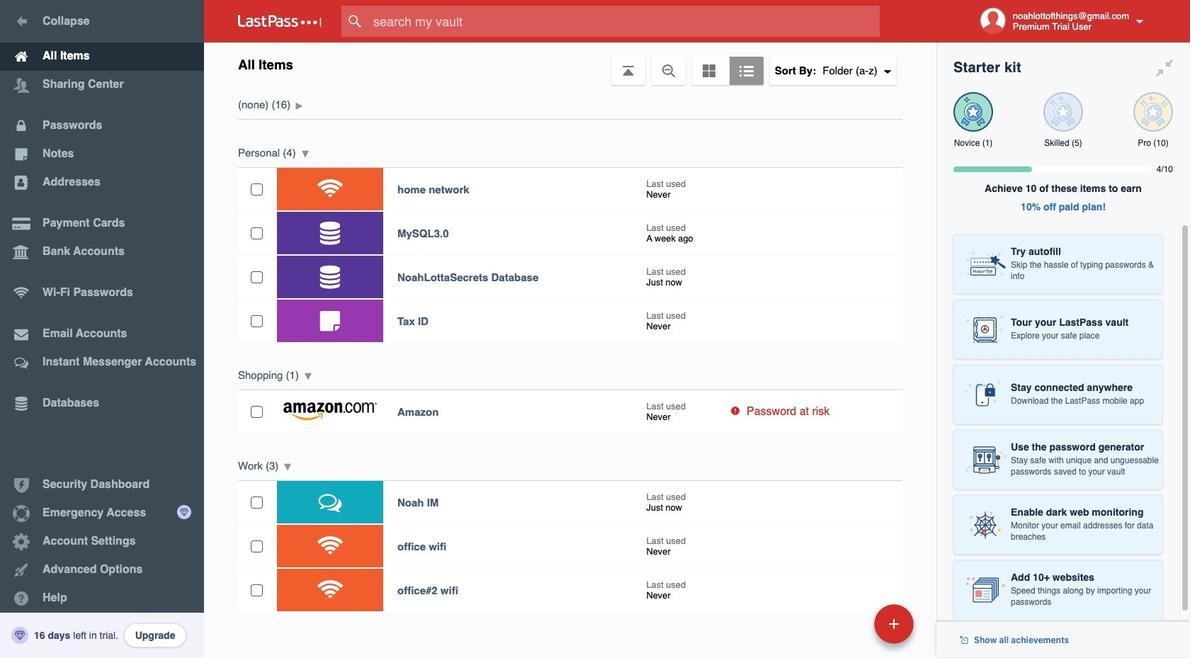 Task type: describe. For each thing, give the bounding box(es) containing it.
new item navigation
[[777, 600, 923, 659]]

new item element
[[777, 604, 919, 644]]



Task type: locate. For each thing, give the bounding box(es) containing it.
lastpass image
[[238, 15, 322, 28]]

vault options navigation
[[204, 43, 937, 85]]

search my vault text field
[[342, 6, 908, 37]]

Search search field
[[342, 6, 908, 37]]

main navigation navigation
[[0, 0, 204, 659]]



